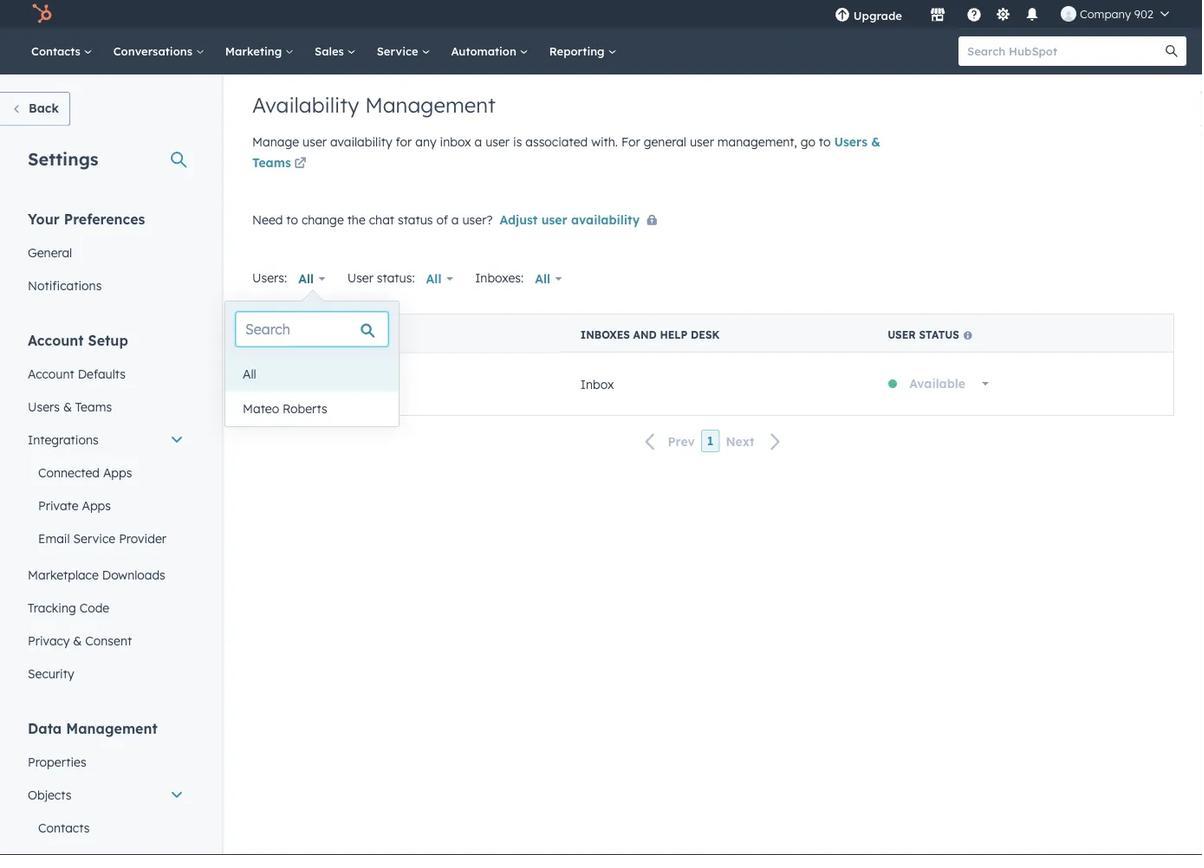 Task type: vqa. For each thing, say whether or not it's contained in the screenshot.
Setup
yes



Task type: describe. For each thing, give the bounding box(es) containing it.
general
[[28, 245, 72, 260]]

properties
[[28, 755, 86, 770]]

& for management
[[872, 134, 881, 150]]

back link
[[0, 92, 70, 126]]

marketplaces button
[[920, 0, 956, 28]]

settings link
[[993, 5, 1014, 23]]

users & teams link for management
[[252, 134, 881, 175]]

adjust user availability button
[[500, 209, 664, 232]]

email service provider
[[38, 531, 166, 546]]

security link
[[17, 658, 194, 691]]

upgrade image
[[835, 8, 850, 23]]

marketplace downloads link
[[17, 559, 194, 592]]

service inside account setup element
[[73, 531, 116, 546]]

user status
[[888, 329, 960, 342]]

help
[[660, 329, 688, 342]]

data
[[28, 720, 62, 737]]

associated
[[526, 134, 588, 150]]

0 vertical spatial mateo
[[315, 377, 351, 392]]

all for inboxes:
[[535, 271, 551, 287]]

mateo roberts button
[[225, 392, 399, 427]]

next button
[[720, 430, 792, 453]]

user?
[[463, 212, 493, 227]]

account for account defaults
[[28, 366, 74, 382]]

account for account setup
[[28, 332, 84, 349]]

inboxes
[[581, 329, 630, 342]]

availability for adjust
[[571, 212, 640, 227]]

your preferences
[[28, 210, 145, 228]]

automation
[[451, 44, 520, 58]]

integrations button
[[17, 424, 194, 457]]

notifications image
[[1025, 8, 1040, 23]]

desk
[[691, 329, 720, 342]]

privacy & consent
[[28, 633, 132, 649]]

link opens in a new window image
[[294, 154, 306, 175]]

user for user status
[[888, 329, 916, 342]]

list box containing all
[[225, 357, 399, 427]]

link opens in a new window image
[[294, 158, 306, 170]]

all button
[[225, 357, 399, 392]]

adjust user availability
[[500, 212, 640, 227]]

all button
[[287, 262, 337, 297]]

prev button
[[635, 430, 701, 453]]

need to change the chat status of a user?
[[252, 212, 493, 227]]

sales link
[[304, 28, 366, 75]]

marketing link
[[215, 28, 304, 75]]

teams for account
[[75, 399, 112, 414]]

next
[[726, 434, 755, 449]]

status
[[919, 329, 960, 342]]

user inside button
[[542, 212, 568, 227]]

back
[[29, 101, 59, 116]]

email service provider link
[[17, 522, 194, 555]]

all inside button
[[243, 367, 256, 382]]

setup
[[88, 332, 128, 349]]

Search HubSpot search field
[[959, 36, 1171, 66]]

marketplace downloads
[[28, 567, 165, 583]]

data management element
[[17, 719, 194, 856]]

0 vertical spatial to
[[819, 134, 831, 150]]

service link
[[366, 28, 441, 75]]

account setup element
[[17, 331, 194, 691]]

availability management
[[252, 92, 496, 118]]

0 vertical spatial mateo roberts
[[315, 377, 400, 392]]

all button for user status:
[[415, 262, 465, 297]]

privacy & consent link
[[17, 625, 194, 658]]

inboxes and help desk
[[581, 329, 720, 342]]

objects button
[[17, 779, 194, 812]]

& for setup
[[63, 399, 72, 414]]

code
[[80, 600, 109, 616]]

available button
[[898, 367, 1001, 401]]

go
[[801, 134, 816, 150]]

menu containing company 902
[[823, 0, 1182, 28]]

mateo roberts image
[[1061, 6, 1077, 22]]

management,
[[718, 134, 797, 150]]

help button
[[960, 0, 989, 28]]

contacts inside data management element
[[38, 821, 90, 836]]

user up link opens in a new window image
[[303, 134, 327, 150]]

private apps link
[[17, 489, 194, 522]]

prev
[[668, 434, 695, 449]]

change
[[302, 212, 344, 227]]

marketing
[[225, 44, 285, 58]]

user right 'general'
[[690, 134, 714, 150]]

notifications
[[28, 278, 102, 293]]

sales
[[315, 44, 347, 58]]

1
[[707, 434, 714, 449]]

inboxes:
[[475, 270, 524, 285]]

hubspot link
[[21, 3, 65, 24]]

users & teams for setup
[[28, 399, 112, 414]]

availability for manage
[[330, 134, 393, 150]]

preferences
[[64, 210, 145, 228]]

general
[[644, 134, 687, 150]]

settings image
[[996, 7, 1011, 23]]

chat
[[369, 212, 395, 227]]

general link
[[17, 236, 194, 269]]

data management
[[28, 720, 158, 737]]

of
[[436, 212, 448, 227]]

account defaults
[[28, 366, 126, 382]]

teams for availability
[[252, 155, 291, 170]]

upgrade
[[854, 8, 903, 23]]



Task type: locate. For each thing, give the bounding box(es) containing it.
0 vertical spatial users & teams link
[[252, 134, 881, 175]]

Search search field
[[236, 312, 388, 347]]

0 horizontal spatial service
[[73, 531, 116, 546]]

0 horizontal spatial mateo
[[243, 401, 279, 417]]

users & teams inside account setup element
[[28, 399, 112, 414]]

company 902 button
[[1051, 0, 1180, 28]]

security
[[28, 666, 74, 682]]

0 vertical spatial users
[[834, 134, 868, 150]]

user for user
[[274, 329, 302, 342]]

0 horizontal spatial users
[[28, 399, 60, 414]]

& right go
[[872, 134, 881, 150]]

1 vertical spatial a
[[452, 212, 459, 227]]

company
[[1080, 7, 1132, 21]]

users up integrations
[[28, 399, 60, 414]]

1 horizontal spatial availability
[[571, 212, 640, 227]]

objects
[[28, 788, 71, 803]]

0 vertical spatial service
[[377, 44, 422, 58]]

tracking code link
[[17, 592, 194, 625]]

roberts up mateo roberts button
[[355, 377, 400, 392]]

notifications link
[[17, 269, 194, 302]]

0 horizontal spatial a
[[452, 212, 459, 227]]

a
[[475, 134, 482, 150], [452, 212, 459, 227]]

1 vertical spatial service
[[73, 531, 116, 546]]

0 horizontal spatial to
[[286, 212, 298, 227]]

reporting
[[549, 44, 608, 58]]

0 vertical spatial apps
[[103, 465, 132, 480]]

1 vertical spatial to
[[286, 212, 298, 227]]

1 horizontal spatial users & teams link
[[252, 134, 881, 175]]

1 vertical spatial apps
[[82, 498, 111, 513]]

1 vertical spatial contacts link
[[17, 812, 194, 845]]

search button
[[1158, 36, 1187, 66]]

1 vertical spatial users
[[28, 399, 60, 414]]

users right go
[[834, 134, 868, 150]]

1 vertical spatial availability
[[571, 212, 640, 227]]

all for users:
[[298, 271, 314, 287]]

apps inside connected apps link
[[103, 465, 132, 480]]

menu
[[823, 0, 1182, 28]]

connected apps
[[38, 465, 132, 480]]

management for availability management
[[365, 92, 496, 118]]

a right of
[[452, 212, 459, 227]]

inbox
[[440, 134, 471, 150]]

users
[[834, 134, 868, 150], [28, 399, 60, 414]]

automation link
[[441, 28, 539, 75]]

all right status:
[[426, 271, 442, 287]]

1 horizontal spatial all button
[[524, 262, 574, 297]]

1 horizontal spatial teams
[[252, 155, 291, 170]]

email
[[38, 531, 70, 546]]

user up all button
[[274, 329, 302, 342]]

tracking
[[28, 600, 76, 616]]

1 horizontal spatial user
[[888, 329, 916, 342]]

contacts link
[[21, 28, 103, 75], [17, 812, 194, 845]]

status:
[[377, 270, 415, 285]]

availability
[[330, 134, 393, 150], [571, 212, 640, 227]]

status
[[398, 212, 433, 227]]

any
[[416, 134, 437, 150]]

users for account setup
[[28, 399, 60, 414]]

account setup
[[28, 332, 128, 349]]

1 vertical spatial &
[[63, 399, 72, 414]]

apps
[[103, 465, 132, 480], [82, 498, 111, 513]]

2 vertical spatial &
[[73, 633, 82, 649]]

company 902
[[1080, 7, 1154, 21]]

1 account from the top
[[28, 332, 84, 349]]

consent
[[85, 633, 132, 649]]

1 horizontal spatial service
[[377, 44, 422, 58]]

mateo roberts inside button
[[243, 401, 328, 417]]

your preferences element
[[17, 209, 194, 302]]

mateo roberts down all button
[[243, 401, 328, 417]]

account up account defaults
[[28, 332, 84, 349]]

availability down with.
[[571, 212, 640, 227]]

apps down 'integrations' button
[[103, 465, 132, 480]]

contacts down hubspot link
[[31, 44, 84, 58]]

& up integrations
[[63, 399, 72, 414]]

user right the adjust
[[542, 212, 568, 227]]

0 horizontal spatial user
[[274, 329, 302, 342]]

2 account from the top
[[28, 366, 74, 382]]

adjust
[[500, 212, 538, 227]]

all up mateo roberts button
[[243, 367, 256, 382]]

search image
[[1166, 45, 1178, 57]]

management up any
[[365, 92, 496, 118]]

teams down manage
[[252, 155, 291, 170]]

user
[[888, 329, 916, 342], [274, 329, 302, 342]]

user
[[303, 134, 327, 150], [486, 134, 510, 150], [690, 134, 714, 150], [542, 212, 568, 227]]

mateo roberts
[[315, 377, 400, 392], [243, 401, 328, 417]]

availability inside button
[[571, 212, 640, 227]]

availability down availability management at left top
[[330, 134, 393, 150]]

0 horizontal spatial roberts
[[283, 401, 328, 417]]

mateo down all button
[[243, 401, 279, 417]]

pagination navigation
[[252, 430, 1175, 453]]

0 vertical spatial &
[[872, 134, 881, 150]]

connected
[[38, 465, 100, 480]]

tracking code
[[28, 600, 109, 616]]

1 horizontal spatial &
[[73, 633, 82, 649]]

user status:
[[347, 270, 415, 285]]

provider
[[119, 531, 166, 546]]

all inside dropdown button
[[298, 271, 314, 287]]

all button down of
[[415, 262, 465, 297]]

0 vertical spatial roberts
[[355, 377, 400, 392]]

all button down adjust user availability
[[524, 262, 574, 297]]

1 vertical spatial account
[[28, 366, 74, 382]]

users for availability management
[[834, 134, 868, 150]]

2 all button from the left
[[524, 262, 574, 297]]

for
[[622, 134, 641, 150]]

1 vertical spatial teams
[[75, 399, 112, 414]]

0 vertical spatial users & teams
[[252, 134, 881, 170]]

contacts down objects
[[38, 821, 90, 836]]

roberts down all button
[[283, 401, 328, 417]]

users & teams link for setup
[[17, 391, 194, 424]]

1 user from the left
[[888, 329, 916, 342]]

1 horizontal spatial mateo
[[315, 377, 351, 392]]

&
[[872, 134, 881, 150], [63, 399, 72, 414], [73, 633, 82, 649]]

& inside privacy & consent link
[[73, 633, 82, 649]]

0 vertical spatial contacts
[[31, 44, 84, 58]]

management for data management
[[66, 720, 158, 737]]

0 horizontal spatial availability
[[330, 134, 393, 150]]

apps for connected apps
[[103, 465, 132, 480]]

roberts inside button
[[283, 401, 328, 417]]

1 vertical spatial users & teams
[[28, 399, 112, 414]]

settings
[[28, 148, 98, 170]]

1 vertical spatial contacts
[[38, 821, 90, 836]]

inbox
[[581, 377, 614, 392]]

teams inside account setup element
[[75, 399, 112, 414]]

teams down the defaults
[[75, 399, 112, 414]]

mateo inside button
[[243, 401, 279, 417]]

user left "status"
[[888, 329, 916, 342]]

to right go
[[819, 134, 831, 150]]

1 vertical spatial management
[[66, 720, 158, 737]]

1 horizontal spatial users
[[834, 134, 868, 150]]

902
[[1135, 7, 1154, 21]]

2 horizontal spatial &
[[872, 134, 881, 150]]

0 horizontal spatial all button
[[415, 262, 465, 297]]

apps inside private apps link
[[82, 498, 111, 513]]

defaults
[[78, 366, 126, 382]]

0 horizontal spatial management
[[66, 720, 158, 737]]

& right privacy
[[73, 633, 82, 649]]

all right users:
[[298, 271, 314, 287]]

need
[[252, 212, 283, 227]]

all for user status:
[[426, 271, 442, 287]]

a right inbox
[[475, 134, 482, 150]]

manage
[[252, 134, 299, 150]]

privacy
[[28, 633, 70, 649]]

management up properties link at the bottom left of the page
[[66, 720, 158, 737]]

0 horizontal spatial &
[[63, 399, 72, 414]]

users inside account setup element
[[28, 399, 60, 414]]

with.
[[591, 134, 618, 150]]

users & teams link up adjust user availability
[[252, 134, 881, 175]]

users & teams
[[252, 134, 881, 170], [28, 399, 112, 414]]

0 vertical spatial a
[[475, 134, 482, 150]]

1 horizontal spatial to
[[819, 134, 831, 150]]

contacts link down hubspot link
[[21, 28, 103, 75]]

manage user availability for any inbox a user is associated with. for general user management, go to
[[252, 134, 834, 150]]

1 all button from the left
[[415, 262, 465, 297]]

mateo
[[315, 377, 351, 392], [243, 401, 279, 417]]

0 vertical spatial account
[[28, 332, 84, 349]]

to right need
[[286, 212, 298, 227]]

0 vertical spatial availability
[[330, 134, 393, 150]]

0 vertical spatial management
[[365, 92, 496, 118]]

service
[[377, 44, 422, 58], [73, 531, 116, 546]]

availability
[[252, 92, 359, 118]]

users & teams for management
[[252, 134, 881, 170]]

mateo roberts up mateo roberts button
[[315, 377, 400, 392]]

conversations link
[[103, 28, 215, 75]]

1 vertical spatial mateo
[[243, 401, 279, 417]]

1 horizontal spatial management
[[365, 92, 496, 118]]

contacts link down objects
[[17, 812, 194, 845]]

service up availability management at left top
[[377, 44, 422, 58]]

is
[[513, 134, 522, 150]]

0 vertical spatial contacts link
[[21, 28, 103, 75]]

apps up the email service provider
[[82, 498, 111, 513]]

and
[[633, 329, 657, 342]]

all right inboxes:
[[535, 271, 551, 287]]

your
[[28, 210, 60, 228]]

help image
[[967, 8, 982, 23]]

1 horizontal spatial users & teams
[[252, 134, 881, 170]]

marketplaces image
[[930, 8, 946, 23]]

reporting link
[[539, 28, 627, 75]]

1 button
[[701, 430, 720, 453]]

contacts
[[31, 44, 84, 58], [38, 821, 90, 836]]

service down private apps link at the bottom of the page
[[73, 531, 116, 546]]

menu item
[[915, 0, 918, 28]]

1 horizontal spatial roberts
[[355, 377, 400, 392]]

user
[[347, 270, 374, 285]]

0 horizontal spatial users & teams
[[28, 399, 112, 414]]

all button for inboxes:
[[524, 262, 574, 297]]

1 vertical spatial mateo roberts
[[243, 401, 328, 417]]

user left is
[[486, 134, 510, 150]]

hubspot image
[[31, 3, 52, 24]]

users & teams link down the defaults
[[17, 391, 194, 424]]

the
[[347, 212, 366, 227]]

notifications button
[[1018, 0, 1047, 28]]

mateo up mateo roberts button
[[315, 377, 351, 392]]

1 vertical spatial roberts
[[283, 401, 328, 417]]

available
[[910, 376, 966, 391]]

marketplace
[[28, 567, 99, 583]]

users:
[[252, 270, 287, 285]]

2 user from the left
[[274, 329, 302, 342]]

properties link
[[17, 746, 194, 779]]

1 horizontal spatial a
[[475, 134, 482, 150]]

0 horizontal spatial teams
[[75, 399, 112, 414]]

for
[[396, 134, 412, 150]]

0 horizontal spatial users & teams link
[[17, 391, 194, 424]]

account defaults link
[[17, 358, 194, 391]]

users & teams link
[[252, 134, 881, 175], [17, 391, 194, 424]]

1 vertical spatial users & teams link
[[17, 391, 194, 424]]

account down account setup
[[28, 366, 74, 382]]

list box
[[225, 357, 399, 427]]

apps for private apps
[[82, 498, 111, 513]]

conversations
[[113, 44, 196, 58]]

integrations
[[28, 432, 99, 447]]

0 vertical spatial teams
[[252, 155, 291, 170]]



